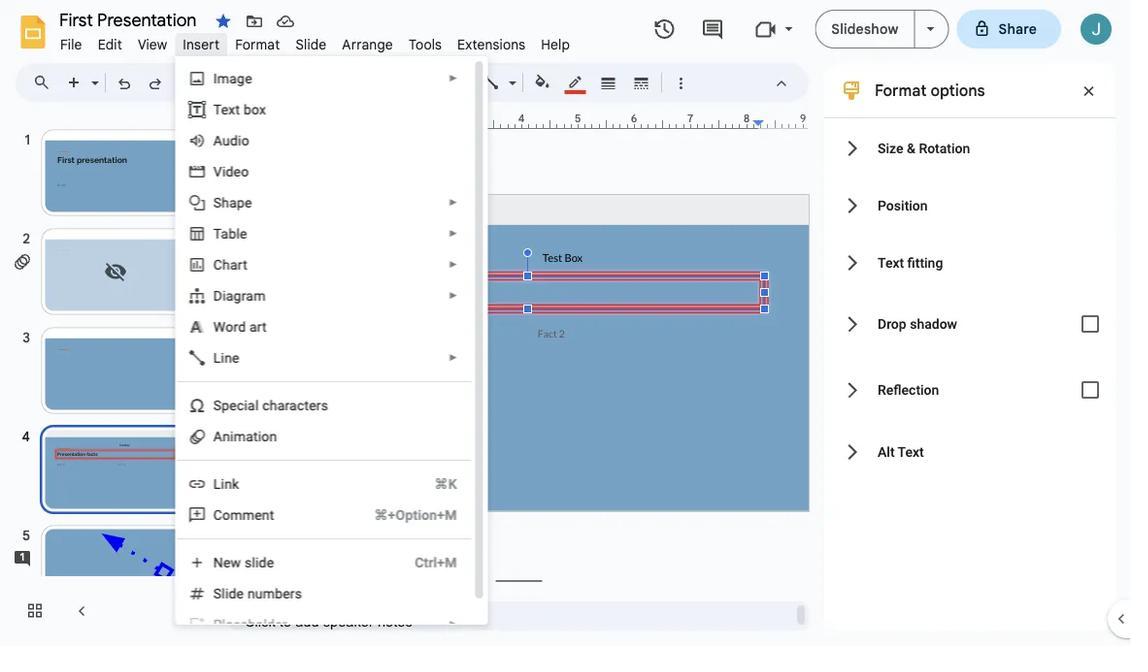 Task type: locate. For each thing, give the bounding box(es) containing it.
share
[[999, 20, 1037, 37]]

menu item inside menu
[[176, 610, 471, 641]]

view
[[138, 36, 167, 53]]

drop
[[878, 316, 907, 332]]

w ord art
[[213, 319, 266, 335]]

0 vertical spatial text
[[878, 255, 904, 271]]

menu item
[[176, 610, 471, 641]]

Star checkbox
[[210, 8, 237, 35]]

0 vertical spatial format
[[235, 36, 280, 53]]

ew
[[223, 555, 241, 571]]

ta b le
[[213, 226, 247, 242]]

view menu item
[[130, 33, 175, 56]]

menu bar
[[52, 25, 578, 57]]

m
[[230, 507, 242, 523]]

ctrl+m
[[414, 555, 457, 571]]

navigation
[[0, 110, 214, 647]]

extensions menu item
[[450, 33, 533, 56]]

0 vertical spatial art
[[230, 257, 247, 273]]

► for d iagram
[[448, 290, 458, 302]]

p laceholder
[[213, 617, 287, 633]]

border dash option
[[631, 69, 653, 96]]

text
[[878, 255, 904, 271], [898, 444, 924, 460]]

drop shadow
[[878, 316, 958, 332]]

a left the dio
[[213, 133, 222, 149]]

diagram d element
[[213, 288, 271, 304]]

characters
[[262, 398, 328, 414]]

edit menu item
[[90, 33, 130, 56]]

art right ord at the left of the page
[[249, 319, 266, 335]]

arrange
[[342, 36, 393, 53]]

format left options
[[875, 81, 927, 100]]

menu bar containing file
[[52, 25, 578, 57]]

position
[[878, 197, 928, 213]]

menu
[[175, 56, 488, 641]]

slide menu item
[[288, 33, 334, 56]]

drop shadow tab
[[825, 291, 1116, 357]]

k
[[232, 476, 239, 492]]

0 horizontal spatial format
[[235, 36, 280, 53]]

file
[[60, 36, 82, 53]]

c
[[213, 257, 222, 273]]

3 ► from the top
[[448, 228, 458, 239]]

5 ► from the top
[[448, 290, 458, 302]]

2 ► from the top
[[448, 197, 458, 208]]

link k element
[[213, 476, 245, 492]]

spe
[[213, 398, 236, 414]]

edit
[[98, 36, 122, 53]]

a
[[213, 133, 222, 149], [213, 429, 222, 445]]

menu item containing p
[[176, 610, 471, 641]]

i mage
[[213, 70, 252, 86]]

shadow
[[910, 316, 958, 332]]

s
[[213, 195, 221, 211]]

box
[[243, 101, 266, 118]]

v
[[213, 164, 222, 180]]

text fitting tab
[[825, 234, 1116, 291]]

►
[[448, 73, 458, 84], [448, 197, 458, 208], [448, 228, 458, 239], [448, 259, 458, 270], [448, 290, 458, 302], [448, 353, 458, 364], [448, 620, 458, 631]]

1 vertical spatial text
[[898, 444, 924, 460]]

7 ► from the top
[[448, 620, 458, 631]]

numbers
[[247, 586, 302, 602]]

right margin image
[[754, 114, 809, 128]]

w
[[213, 319, 225, 335]]

video v element
[[213, 164, 254, 180]]

image i element
[[213, 70, 258, 86]]

border weight option
[[598, 69, 620, 96]]

navigation inside format options application
[[0, 110, 214, 647]]

line q element
[[213, 350, 245, 366]]

1 vertical spatial art
[[249, 319, 266, 335]]

toggle reflection image
[[1071, 371, 1110, 410]]

2 a from the top
[[213, 429, 222, 445]]

⌘+option+m element
[[351, 506, 457, 525]]

Toggle shadow checkbox
[[1071, 305, 1110, 344]]

comment m element
[[213, 507, 280, 523]]

ta
[[213, 226, 228, 242]]

format options application
[[0, 0, 1131, 647]]

format for format options
[[875, 81, 927, 100]]

a nimation
[[213, 429, 277, 445]]

placeholder p element
[[213, 617, 293, 633]]

u
[[222, 133, 230, 149]]

menu bar banner
[[0, 0, 1131, 647]]

text inside tab
[[878, 255, 904, 271]]

1 horizontal spatial format
[[875, 81, 927, 100]]

art right c
[[230, 257, 247, 273]]

text box t element
[[213, 101, 272, 118]]

n
[[213, 555, 223, 571]]

e
[[236, 586, 244, 602]]

share button
[[957, 10, 1062, 49]]

6 ► from the top
[[448, 353, 458, 364]]

a down spe
[[213, 429, 222, 445]]

1 vertical spatial a
[[213, 429, 222, 445]]

arrange menu item
[[334, 33, 401, 56]]

tools menu item
[[401, 33, 450, 56]]

rotation
[[919, 140, 971, 156]]

text inside 'tab'
[[898, 444, 924, 460]]

d
[[213, 288, 222, 304]]

1 vertical spatial format
[[875, 81, 927, 100]]

slideshow
[[832, 20, 899, 37]]

4 ► from the top
[[448, 259, 458, 270]]

► for le
[[448, 228, 458, 239]]

format inside section
[[875, 81, 927, 100]]

b
[[228, 226, 236, 242]]

audio u element
[[213, 133, 255, 149]]

new slide with layout image
[[86, 70, 99, 77]]

0 horizontal spatial art
[[230, 257, 247, 273]]

art
[[230, 257, 247, 273], [249, 319, 266, 335]]

text right alt at the right of the page
[[898, 444, 924, 460]]

laceholder
[[222, 617, 287, 633]]

format menu item
[[227, 33, 288, 56]]

presentation options image
[[927, 27, 935, 31]]

format up "image i" "element"
[[235, 36, 280, 53]]

ial
[[244, 398, 258, 414]]

format inside "menu item"
[[235, 36, 280, 53]]

spe c ial characters
[[213, 398, 328, 414]]

1 ► from the top
[[448, 73, 458, 84]]

toggle shadow image
[[1071, 305, 1110, 344]]

t ext box
[[213, 101, 266, 118]]

format
[[235, 36, 280, 53], [875, 81, 927, 100]]

alt text tab
[[825, 423, 1116, 481]]

1 horizontal spatial art
[[249, 319, 266, 335]]

reflection
[[878, 382, 940, 398]]

c
[[236, 398, 244, 414]]

shape s element
[[213, 195, 258, 211]]

0 vertical spatial a
[[213, 133, 222, 149]]

menu containing i
[[175, 56, 488, 641]]

text left fitting
[[878, 255, 904, 271]]

select line image
[[504, 70, 517, 77]]

Rename text field
[[52, 8, 208, 31]]

ment
[[242, 507, 274, 523]]

1 a from the top
[[213, 133, 222, 149]]

p
[[213, 617, 222, 633]]



Task type: vqa. For each thing, say whether or not it's contained in the screenshot.
click)
no



Task type: describe. For each thing, give the bounding box(es) containing it.
iagram
[[222, 288, 265, 304]]

alt text
[[878, 444, 924, 460]]

slid
[[213, 586, 236, 602]]

slideshow button
[[815, 10, 915, 49]]

art for w ord art
[[249, 319, 266, 335]]

slide numbers e element
[[213, 586, 308, 602]]

n ew slide
[[213, 555, 274, 571]]

extensions
[[458, 36, 526, 53]]

word art w element
[[213, 319, 272, 335]]

new slide n element
[[213, 555, 280, 571]]

slide
[[296, 36, 327, 53]]

ctrl+m element
[[391, 554, 457, 573]]

chart h element
[[213, 257, 253, 273]]

options
[[931, 81, 985, 100]]

ideo
[[222, 164, 249, 180]]

size & rotation
[[878, 140, 971, 156]]

Menus field
[[24, 69, 67, 96]]

⌘k
[[434, 476, 457, 492]]

format options
[[875, 81, 985, 100]]

size
[[878, 140, 904, 156]]

tools
[[409, 36, 442, 53]]

s hape
[[213, 195, 252, 211]]

a u dio
[[213, 133, 249, 149]]

co
[[213, 507, 230, 523]]

a for u
[[213, 133, 222, 149]]

format options section
[[825, 63, 1116, 631]]

alt
[[878, 444, 895, 460]]

d iagram
[[213, 288, 265, 304]]

► for p laceholder
[[448, 620, 458, 631]]

animation a element
[[213, 429, 283, 445]]

le
[[236, 226, 247, 242]]

lin k
[[213, 476, 239, 492]]

insert menu item
[[175, 33, 227, 56]]

text fitting
[[878, 255, 943, 271]]

ext
[[221, 101, 240, 118]]

special characters c element
[[213, 398, 334, 414]]

⌘+option+m
[[374, 507, 457, 523]]

&
[[907, 140, 916, 156]]

menu inside format options application
[[175, 56, 488, 641]]

left margin image
[[248, 114, 303, 128]]

nimation
[[222, 429, 277, 445]]

fill color: transparent image
[[532, 69, 554, 94]]

Toggle reflection checkbox
[[1071, 371, 1110, 410]]

main toolbar
[[57, 68, 696, 97]]

table b element
[[213, 226, 253, 242]]

c h art
[[213, 257, 247, 273]]

fitting
[[908, 255, 943, 271]]

menu bar inside menu bar banner
[[52, 25, 578, 57]]

slide
[[244, 555, 274, 571]]

hape
[[221, 195, 252, 211]]

insert
[[183, 36, 220, 53]]

mage
[[217, 70, 252, 86]]

art for c h art
[[230, 257, 247, 273]]

► for i mage
[[448, 73, 458, 84]]

► for s hape
[[448, 197, 458, 208]]

lin
[[213, 476, 232, 492]]

border color: red image
[[565, 69, 587, 94]]

slid e numbers
[[213, 586, 302, 602]]

v ideo
[[213, 164, 249, 180]]

dio
[[230, 133, 249, 149]]

reflection tab
[[825, 357, 1116, 423]]

format for format
[[235, 36, 280, 53]]

t
[[213, 101, 221, 118]]

i
[[213, 70, 217, 86]]

size & rotation tab
[[825, 119, 1116, 177]]

a for nimation
[[213, 429, 222, 445]]

help menu item
[[533, 33, 578, 56]]

line
[[213, 350, 239, 366]]

co m ment
[[213, 507, 274, 523]]

⌘k element
[[411, 475, 457, 494]]

h
[[222, 257, 230, 273]]

position tab
[[825, 177, 1116, 234]]

ord
[[225, 319, 246, 335]]

► for art
[[448, 259, 458, 270]]

file menu item
[[52, 33, 90, 56]]

help
[[541, 36, 570, 53]]



